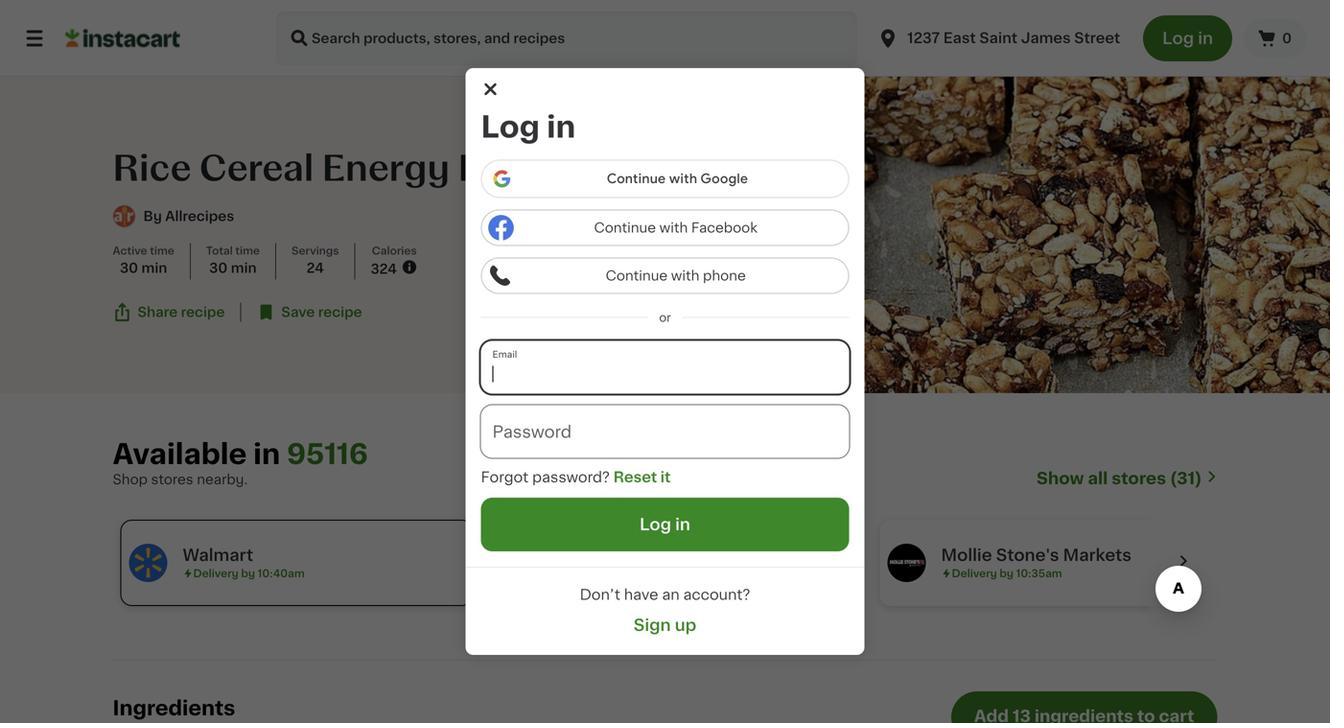 Task type: describe. For each thing, give the bounding box(es) containing it.
0 horizontal spatial log in
[[481, 113, 576, 142]]

safeway delivery by 10:35am
[[562, 547, 683, 579]]

10:35am inside safeway delivery by 10:35am
[[637, 569, 683, 579]]

95116 button
[[287, 439, 368, 470]]

recipe for save recipe
[[318, 306, 362, 319]]

close modal image
[[481, 80, 500, 99]]

stone's
[[997, 547, 1060, 564]]

with for facebook
[[660, 221, 688, 235]]

2 horizontal spatial log
[[1163, 30, 1195, 47]]

total
[[206, 246, 233, 256]]

nearby.
[[197, 473, 248, 486]]

walmart
[[183, 547, 253, 564]]

account?
[[684, 588, 751, 602]]

don't have an account?
[[580, 588, 751, 602]]

stores inside button
[[1112, 471, 1167, 487]]

Email email field
[[481, 341, 850, 394]]

reset
[[614, 471, 657, 485]]

rice cereal energy bars
[[113, 152, 540, 186]]

0 vertical spatial log in
[[1163, 30, 1214, 47]]

continue for continue with phone
[[606, 269, 668, 283]]

forgot password? reset it
[[481, 471, 671, 485]]

total time 30 min
[[206, 246, 260, 275]]

password?
[[533, 471, 610, 485]]

don't
[[580, 588, 621, 602]]

1 vertical spatial log
[[481, 113, 540, 142]]

24
[[307, 262, 324, 275]]

delivery for walmart
[[193, 569, 239, 579]]

rice
[[113, 152, 191, 186]]

save recipe button
[[257, 303, 362, 322]]

1 horizontal spatial log in
[[640, 517, 691, 533]]

0 vertical spatial log in button
[[1144, 15, 1233, 61]]

by
[[143, 210, 162, 223]]

up
[[675, 618, 697, 634]]

energy
[[322, 152, 450, 186]]

stores inside available in 95116 shop stores nearby.
[[151, 473, 193, 486]]

by allrecipes
[[143, 210, 234, 223]]

or
[[660, 312, 671, 324]]

facebook
[[692, 221, 758, 235]]

mollie stone's markets image
[[888, 544, 926, 582]]

share recipe button
[[113, 303, 225, 322]]

continue for continue with facebook
[[594, 221, 656, 235]]

(31)
[[1171, 471, 1203, 487]]

active
[[113, 246, 147, 256]]

all
[[1088, 471, 1109, 487]]

reset it button
[[614, 470, 671, 486]]

time for active time 30 min
[[150, 246, 174, 256]]

available in 95116 shop stores nearby.
[[113, 441, 368, 486]]

sign up button
[[611, 615, 720, 636]]

with for phone
[[671, 269, 700, 283]]

min for total time 30 min
[[231, 262, 257, 275]]

1 horizontal spatial log
[[640, 517, 672, 533]]

forgot
[[481, 471, 529, 485]]

0
[[1283, 32, 1292, 45]]

an
[[662, 588, 680, 602]]

95116
[[287, 441, 368, 468]]



Task type: locate. For each thing, give the bounding box(es) containing it.
instacart logo image
[[65, 27, 180, 50]]

log in up bars
[[481, 113, 576, 142]]

continue up continue with phone button
[[594, 221, 656, 235]]

mollie
[[942, 547, 993, 564]]

0 horizontal spatial 30
[[120, 262, 138, 275]]

30 for total time 30 min
[[209, 262, 228, 275]]

continue up or
[[606, 269, 668, 283]]

0 vertical spatial log
[[1163, 30, 1195, 47]]

0 horizontal spatial log
[[481, 113, 540, 142]]

mollie stone's markets
[[942, 547, 1132, 564]]

time inside total time 30 min
[[235, 246, 260, 256]]

delivery for mollie stone's markets
[[952, 569, 998, 579]]

with up continue with phone
[[660, 221, 688, 235]]

2 horizontal spatial log in
[[1163, 30, 1214, 47]]

bars
[[458, 152, 540, 186]]

by for walmart
[[241, 569, 255, 579]]

stores
[[1112, 471, 1167, 487], [151, 473, 193, 486]]

1 horizontal spatial log in button
[[1144, 15, 1233, 61]]

time inside active time 30 min
[[150, 246, 174, 256]]

1 horizontal spatial 30
[[209, 262, 228, 275]]

log
[[1163, 30, 1195, 47], [481, 113, 540, 142], [640, 517, 672, 533]]

in inside available in 95116 shop stores nearby.
[[253, 441, 280, 468]]

with
[[660, 221, 688, 235], [671, 269, 700, 283]]

10:35am down mollie stone's markets
[[1017, 569, 1063, 579]]

2 30 from the left
[[209, 262, 228, 275]]

safeway image
[[508, 544, 546, 582]]

min inside total time 30 min
[[231, 262, 257, 275]]

2 vertical spatial log
[[640, 517, 672, 533]]

with inside continue with facebook button
[[660, 221, 688, 235]]

1 min from the left
[[142, 262, 167, 275]]

1 vertical spatial log in button
[[481, 498, 850, 552]]

rice cereal energy bars image
[[665, 77, 1331, 393]]

0 horizontal spatial min
[[142, 262, 167, 275]]

3 by from the left
[[1000, 569, 1014, 579]]

1 delivery from the left
[[193, 569, 239, 579]]

1 horizontal spatial stores
[[1112, 471, 1167, 487]]

recipe
[[181, 306, 225, 319], [318, 306, 362, 319]]

available
[[113, 441, 247, 468]]

2 horizontal spatial delivery
[[952, 569, 998, 579]]

recipe for share recipe
[[181, 306, 225, 319]]

0 button
[[1245, 19, 1308, 58]]

show all stores (31) button
[[1037, 468, 1218, 489]]

delivery
[[193, 569, 239, 579], [572, 569, 618, 579], [952, 569, 998, 579]]

time right total
[[235, 246, 260, 256]]

10:40am
[[258, 569, 305, 579]]

1 horizontal spatial by
[[620, 569, 634, 579]]

have
[[624, 588, 659, 602]]

save recipe
[[282, 306, 362, 319]]

with inside continue with phone button
[[671, 269, 700, 283]]

by down the stone's
[[1000, 569, 1014, 579]]

30 for active time 30 min
[[120, 262, 138, 275]]

by for mollie stone's markets
[[1000, 569, 1014, 579]]

0 horizontal spatial 10:35am
[[637, 569, 683, 579]]

1 horizontal spatial recipe
[[318, 306, 362, 319]]

1 recipe from the left
[[181, 306, 225, 319]]

delivery by 10:40am
[[193, 569, 305, 579]]

recipe right save
[[318, 306, 362, 319]]

2 time from the left
[[235, 246, 260, 256]]

continue
[[594, 221, 656, 235], [606, 269, 668, 283]]

2 vertical spatial log in
[[640, 517, 691, 533]]

1 time from the left
[[150, 246, 174, 256]]

continue with facebook button
[[481, 210, 850, 246]]

continue with facebook
[[594, 221, 758, 235]]

sign up
[[634, 618, 697, 634]]

markets
[[1064, 547, 1132, 564]]

by
[[241, 569, 255, 579], [620, 569, 634, 579], [1000, 569, 1014, 579]]

servings 24
[[292, 246, 339, 275]]

1 horizontal spatial min
[[231, 262, 257, 275]]

0 horizontal spatial by
[[241, 569, 255, 579]]

Password password field
[[481, 405, 850, 458]]

2 by from the left
[[620, 569, 634, 579]]

show
[[1037, 471, 1085, 487]]

servings
[[292, 246, 339, 256]]

2 horizontal spatial by
[[1000, 569, 1014, 579]]

continue with phone button
[[481, 258, 850, 294]]

log in button
[[1144, 15, 1233, 61], [481, 498, 850, 552]]

1 30 from the left
[[120, 262, 138, 275]]

0 horizontal spatial recipe
[[181, 306, 225, 319]]

continue with phone
[[606, 269, 746, 283]]

log in button left 0 button
[[1144, 15, 1233, 61]]

min down total
[[231, 262, 257, 275]]

delivery down the safeway
[[572, 569, 618, 579]]

30 down total
[[209, 262, 228, 275]]

30 inside total time 30 min
[[209, 262, 228, 275]]

1 horizontal spatial delivery
[[572, 569, 618, 579]]

0 horizontal spatial stores
[[151, 473, 193, 486]]

share
[[138, 306, 178, 319]]

by left 10:40am
[[241, 569, 255, 579]]

recipe right share
[[181, 306, 225, 319]]

1 vertical spatial with
[[671, 269, 700, 283]]

324
[[371, 263, 397, 276]]

1 10:35am from the left
[[637, 569, 683, 579]]

by inside safeway delivery by 10:35am
[[620, 569, 634, 579]]

2 recipe from the left
[[318, 306, 362, 319]]

time for total time 30 min
[[235, 246, 260, 256]]

log in button down it
[[481, 498, 850, 552]]

30 down active
[[120, 262, 138, 275]]

0 vertical spatial continue
[[594, 221, 656, 235]]

it
[[661, 471, 671, 485]]

save
[[282, 306, 315, 319]]

share recipe
[[138, 306, 225, 319]]

2 delivery from the left
[[572, 569, 618, 579]]

2 min from the left
[[231, 262, 257, 275]]

delivery by 10:35am
[[952, 569, 1063, 579]]

10:35am
[[637, 569, 683, 579], [1017, 569, 1063, 579]]

active time 30 min
[[113, 246, 174, 275]]

min down active
[[142, 262, 167, 275]]

by up 'have'
[[620, 569, 634, 579]]

0 horizontal spatial time
[[150, 246, 174, 256]]

allrecipes
[[165, 210, 234, 223]]

min inside active time 30 min
[[142, 262, 167, 275]]

0 horizontal spatial delivery
[[193, 569, 239, 579]]

calories
[[372, 246, 417, 256]]

1 horizontal spatial time
[[235, 246, 260, 256]]

stores right the all
[[1112, 471, 1167, 487]]

delivery down mollie
[[952, 569, 998, 579]]

log in
[[1163, 30, 1214, 47], [481, 113, 576, 142], [640, 517, 691, 533]]

time
[[150, 246, 174, 256], [235, 246, 260, 256]]

0 vertical spatial with
[[660, 221, 688, 235]]

1 vertical spatial log in
[[481, 113, 576, 142]]

stores down available
[[151, 473, 193, 486]]

1 vertical spatial continue
[[606, 269, 668, 283]]

2 10:35am from the left
[[1017, 569, 1063, 579]]

show all stores (31)
[[1037, 471, 1203, 487]]

cereal
[[200, 152, 314, 186]]

min for active time 30 min
[[142, 262, 167, 275]]

time right active
[[150, 246, 174, 256]]

shop
[[113, 473, 148, 486]]

1 by from the left
[[241, 569, 255, 579]]

delivery down walmart
[[193, 569, 239, 579]]

phone
[[703, 269, 746, 283]]

3 delivery from the left
[[952, 569, 998, 579]]

sign
[[634, 618, 671, 634]]

30 inside active time 30 min
[[120, 262, 138, 275]]

with left phone
[[671, 269, 700, 283]]

safeway
[[562, 547, 634, 564]]

delivery inside safeway delivery by 10:35am
[[572, 569, 618, 579]]

0 horizontal spatial log in button
[[481, 498, 850, 552]]

min
[[142, 262, 167, 275], [231, 262, 257, 275]]

log in left 0 button
[[1163, 30, 1214, 47]]

log in down it
[[640, 517, 691, 533]]

10:35am up don't have an account?
[[637, 569, 683, 579]]

1 horizontal spatial 10:35am
[[1017, 569, 1063, 579]]

in
[[1199, 30, 1214, 47], [547, 113, 576, 142], [253, 441, 280, 468], [676, 517, 691, 533]]

walmart image
[[129, 544, 167, 582]]

30
[[120, 262, 138, 275], [209, 262, 228, 275]]



Task type: vqa. For each thing, say whether or not it's contained in the screenshot.
convenience
no



